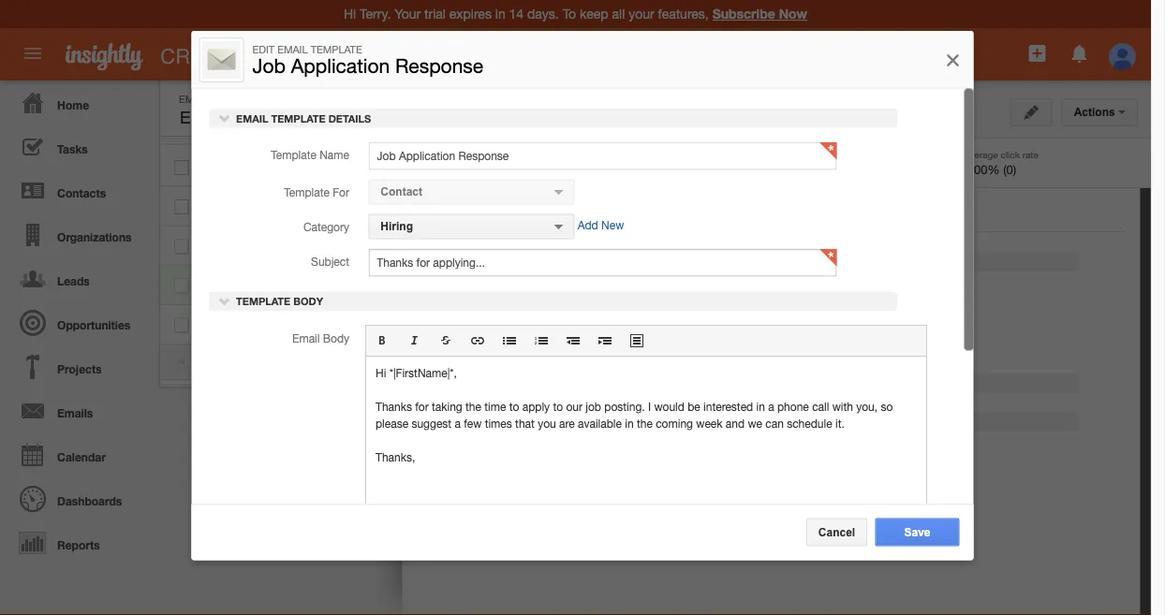 Task type: vqa. For each thing, say whether or not it's contained in the screenshot.
Drag
no



Task type: describe. For each thing, give the bounding box(es) containing it.
16- for can you point me to the right person?
[[669, 318, 686, 331]]

new inside job application response dialog
[[601, 218, 624, 232]]

3:07 for time
[[726, 160, 748, 173]]

row containing inbound response
[[160, 226, 865, 266]]

i
[[648, 400, 651, 413]]

0% cell for me
[[514, 305, 654, 345]]

23 for time
[[710, 160, 723, 173]]

0% cell for us.
[[514, 226, 654, 266]]

terry for point
[[323, 318, 348, 331]]

contact cell for thanks for applying...
[[482, 266, 536, 305]]

thanks for contacting us.
[[291, 239, 419, 252]]

16- for thanks for applying...
[[669, 278, 686, 292]]

additional
[[450, 417, 514, 429]]

turtle for applying...
[[351, 278, 378, 292]]

(0) for average open rate 0.00% (0)
[[823, 162, 836, 177]]

terry turtle for applying...
[[323, 278, 378, 292]]

close image
[[944, 49, 963, 71]]

processing
[[915, 441, 971, 455]]

opportunities link
[[5, 301, 150, 345]]

cancel
[[819, 526, 856, 539]]

email templates button
[[175, 104, 308, 132]]

for down contact at the right of page
[[625, 346, 638, 359]]

for for response
[[331, 239, 344, 252]]

you,
[[856, 400, 878, 413]]

available
[[578, 417, 622, 430]]

response inside "edit email template job application response"
[[396, 54, 484, 77]]

3:07 for us.
[[726, 239, 748, 252]]

16-nov-23 3:07 pm cell for time
[[654, 147, 818, 187]]

Name text field
[[368, 142, 837, 170]]

cell down date
[[654, 187, 818, 226]]

subject inside job application response dialog
[[311, 255, 349, 268]]

template name inside job application response dialog
[[271, 148, 349, 161]]

thanks for contacting us. link
[[291, 239, 419, 252]]

open
[[821, 149, 842, 160]]

thanks for applying... link
[[291, 278, 400, 292]]

coming
[[656, 417, 693, 430]]

pm inside j row
[[751, 278, 768, 292]]

application up contact at the right of page
[[607, 284, 664, 297]]

1 vertical spatial name
[[536, 284, 566, 297]]

1 vertical spatial templates
[[227, 108, 303, 127]]

time inside j row group
[[357, 160, 379, 173]]

contact left 'info'
[[259, 199, 299, 212]]

leads link
[[5, 257, 150, 301]]

general
[[359, 200, 398, 212]]

average for average open rate 0.00% (0)
[[784, 149, 818, 160]]

nov- for thanks for applying...
[[686, 278, 710, 292]]

emails sent 0
[[423, 149, 472, 177]]

details inside job application response dialog
[[328, 112, 371, 124]]

new email template link
[[953, 94, 1085, 122]]

to up additional information on the bottom of the page
[[509, 400, 519, 413]]

rate
[[559, 121, 584, 134]]

thanks for taking the time to apply to our job posting. i would be interested in a phone call with you, so please suggest a few times that you are available in the coming week and we can schedule it.
[[375, 400, 896, 430]]

suggest
[[411, 417, 451, 430]]

cell down average open rate 0.00% (0)
[[818, 187, 865, 226]]

be
[[688, 400, 700, 413]]

contact info link
[[259, 199, 331, 212]]

subscribe now link
[[713, 6, 808, 22]]

add
[[578, 218, 598, 232]]

email templates email templates
[[179, 93, 303, 127]]

0.00% for average click rate 0.00% (0)
[[965, 162, 1001, 177]]

template inside "edit email template job application response"
[[311, 43, 362, 55]]

you for do
[[309, 160, 327, 173]]

terry turtle link for contacting
[[323, 239, 378, 252]]

1 vertical spatial the
[[465, 400, 481, 413]]

row containing cold email
[[160, 147, 865, 187]]

right
[[416, 318, 438, 331]]

additional information
[[447, 417, 589, 429]]

please
[[375, 417, 408, 430]]

contact for thanks for connecting
[[496, 199, 536, 212]]

turtle for contacting
[[351, 239, 378, 252]]

response inside row
[[304, 239, 354, 252]]

0 horizontal spatial emails link
[[5, 389, 150, 433]]

terry turtle link for applying...
[[323, 278, 378, 292]]

turtle right owner
[[613, 506, 640, 519]]

hiring button
[[368, 214, 574, 239]]

dashboards
[[57, 495, 122, 508]]

average for average click rate 0.00% (0)
[[965, 149, 999, 160]]

the inside j row group
[[397, 318, 412, 331]]

1 - 5 of 5 items
[[772, 354, 848, 367]]

email inside "edit email template job application response"
[[278, 43, 308, 55]]

refresh list image
[[664, 101, 681, 114]]

of
[[799, 354, 808, 367]]

contacts link
[[5, 169, 150, 213]]

cell left contact info
[[207, 187, 245, 226]]

2 vertical spatial hiring
[[585, 325, 615, 338]]

job application response up the name text field
[[470, 104, 701, 127]]

cold email link
[[259, 160, 323, 173]]

emails inside navigation
[[57, 407, 93, 420]]

2 5 from the left
[[812, 354, 818, 367]]

application inside j row
[[281, 278, 338, 292]]

contact 0% for can you point me to the right person?
[[496, 318, 548, 331]]

terry turtle for contacting
[[323, 239, 378, 252]]

email inside j row group
[[286, 160, 313, 173]]

categories
[[970, 170, 1036, 182]]

Subject text field
[[368, 248, 837, 276]]

0 vertical spatial templates
[[212, 93, 270, 105]]

pm for time
[[751, 160, 768, 173]]

email template details inside job application response dialog
[[233, 112, 371, 124]]

times
[[485, 417, 512, 430]]

recycle
[[896, 119, 945, 132]]

tasks link
[[5, 125, 150, 169]]

hiring for hiring cell
[[359, 279, 389, 292]]

subscribe
[[713, 6, 776, 22]]

Search this list... text field
[[431, 94, 642, 122]]

j link
[[222, 274, 244, 296]]

dashboards link
[[5, 477, 150, 521]]

1 vertical spatial for
[[549, 304, 566, 317]]

connect?
[[395, 160, 442, 173]]

job application response up contact at the right of page
[[585, 284, 717, 297]]

info
[[302, 199, 321, 212]]

toolbar inside application
[[366, 326, 926, 357]]

and
[[726, 417, 745, 430]]

data
[[889, 441, 912, 455]]

23 for us.
[[710, 239, 723, 252]]

we
[[748, 417, 762, 430]]

details link
[[423, 202, 482, 229]]

1 horizontal spatial thanks for applying...
[[585, 346, 694, 359]]

open
[[527, 121, 555, 134]]

nov- for can you point me to the right person?
[[686, 318, 710, 331]]

1 vertical spatial body
[[323, 331, 349, 345]]

job inside "edit email template job application response"
[[253, 54, 286, 77]]

job
[[586, 400, 601, 413]]

terry turtle for point
[[323, 318, 378, 331]]

job down subject text field on the top of the page
[[585, 284, 604, 297]]

1 0% from the top
[[532, 161, 548, 173]]

phone
[[777, 400, 809, 413]]

do
[[291, 160, 306, 173]]

cancel button
[[807, 519, 868, 547]]

16- for thanks for contacting us.
[[669, 239, 686, 252]]

(0) for average click rate 0.00% (0)
[[1004, 162, 1017, 177]]

contact button
[[368, 179, 574, 204]]

you inside the thanks for taking the time to apply to our job posting. i would be interested in a phone call with you, so please suggest a few times that you are available in the coming week and we can schedule it.
[[538, 417, 556, 430]]

record permissions image
[[706, 104, 723, 127]]

average open rate 0.00% (0)
[[784, 149, 861, 177]]

job application response dialog
[[192, 31, 974, 616]]

1 horizontal spatial emails link
[[803, 94, 889, 122]]

application inside job application response dialog
[[365, 325, 927, 545]]

23 inside j row
[[710, 278, 723, 292]]

job up sent
[[470, 104, 503, 127]]

sales cell for me
[[341, 305, 482, 345]]

calendar link
[[5, 433, 150, 477]]

contact cell for thanks for contacting us.
[[482, 226, 536, 266]]

are
[[559, 417, 575, 430]]

thanks for connecting
[[291, 199, 403, 212]]

our
[[566, 400, 582, 413]]

me
[[365, 318, 380, 331]]

application up the name text field
[[508, 104, 607, 127]]

3:07 for me
[[726, 318, 748, 331]]

few
[[464, 417, 482, 430]]

2 0% cell from the top
[[514, 187, 654, 226]]

2 horizontal spatial the
[[637, 417, 653, 430]]

j row
[[160, 266, 865, 305]]

inbound response
[[259, 239, 354, 252]]

with
[[832, 400, 853, 413]]

terry turtle for connecting
[[323, 199, 378, 212]]

to left our
[[553, 400, 563, 413]]

cold email
[[259, 160, 313, 173]]

api
[[388, 441, 406, 455]]

organizations link
[[5, 213, 150, 257]]

blog link
[[347, 441, 370, 455]]

can
[[766, 417, 784, 430]]

that
[[515, 417, 535, 430]]

all link
[[363, 40, 419, 73]]

connecting
[[347, 199, 403, 212]]

16-nov-23 3:07 pm for me
[[669, 318, 768, 331]]

sales cell for us.
[[341, 226, 482, 266]]

contact for can you point me to the right person?
[[496, 318, 536, 331]]

thanks for info
[[291, 199, 328, 212]]

2 vertical spatial body
[[507, 378, 537, 390]]

16-nov-23 3:07 pm for time
[[669, 160, 768, 173]]

cell left chevron down icon
[[160, 266, 207, 305]]

terry turtle right owner
[[585, 506, 640, 519]]

email template categories
[[877, 170, 1036, 182]]

sent
[[453, 149, 472, 160]]

chevron down image
[[218, 294, 231, 308]]

1 vertical spatial applying...
[[641, 346, 694, 359]]

response inside j row
[[341, 278, 391, 292]]

add new
[[578, 218, 624, 232]]

pm for us.
[[751, 239, 768, 252]]

edit
[[253, 43, 275, 55]]



Task type: locate. For each thing, give the bounding box(es) containing it.
None checkbox
[[174, 119, 188, 134], [175, 200, 189, 215], [174, 119, 188, 134], [175, 200, 189, 215]]

emails up open
[[837, 101, 877, 114]]

turtle for connecting
[[351, 199, 378, 212]]

2 vertical spatial details
[[542, 256, 585, 268]]

addendum
[[974, 441, 1030, 455]]

0 vertical spatial sales
[[359, 161, 386, 173]]

in up the we
[[756, 400, 765, 413]]

3 16- from the top
[[669, 278, 686, 292]]

inbound
[[259, 239, 301, 252]]

to right me
[[383, 318, 393, 331]]

contact cell up person?
[[482, 266, 536, 305]]

terry turtle link up email body
[[323, 318, 378, 331]]

row containing can you point me to the right person?
[[160, 305, 865, 345]]

2 16-nov-23 3:07 pm from the top
[[669, 239, 768, 252]]

contact inside j row
[[496, 278, 536, 292]]

application inside "edit email template job application response"
[[291, 54, 390, 77]]

3 23 from the top
[[710, 278, 723, 292]]

contact 0% for thanks for contacting us.
[[496, 239, 548, 252]]

0 vertical spatial for
[[332, 186, 349, 199]]

cell left can
[[245, 305, 277, 345]]

hiring inside button
[[380, 220, 413, 232]]

0 horizontal spatial 5
[[789, 354, 796, 367]]

a left few
[[455, 417, 461, 430]]

1 vertical spatial emails link
[[5, 389, 150, 433]]

details inside details link
[[434, 207, 471, 220]]

3 sales from the top
[[359, 319, 386, 331]]

do you have time to connect? link
[[291, 160, 442, 173]]

j row group
[[160, 147, 865, 345]]

template for inside job application response dialog
[[284, 186, 349, 199]]

home
[[57, 98, 89, 112]]

body
[[293, 295, 323, 308], [323, 331, 349, 345], [507, 378, 537, 390]]

a up can
[[768, 400, 774, 413]]

3:07 inside j row
[[726, 278, 748, 292]]

1 rate from the left
[[845, 149, 861, 160]]

to
[[382, 160, 392, 173], [383, 318, 393, 331], [509, 400, 519, 413], [553, 400, 563, 413]]

1 vertical spatial category
[[303, 220, 349, 233]]

template for
[[284, 186, 349, 199], [501, 304, 566, 317]]

average left click
[[965, 149, 999, 160]]

toolbar
[[366, 326, 926, 357]]

0 horizontal spatial the
[[397, 318, 412, 331]]

week
[[696, 417, 723, 430]]

1 horizontal spatial subject
[[528, 346, 566, 359]]

0 vertical spatial the
[[397, 318, 412, 331]]

1 vertical spatial template for
[[501, 304, 566, 317]]

for up the 'suggest'
[[415, 400, 428, 413]]

template body
[[233, 295, 323, 308], [447, 378, 537, 390]]

4 3:07 from the top
[[726, 318, 748, 331]]

emails left sent
[[423, 149, 450, 160]]

0 horizontal spatial a
[[455, 417, 461, 430]]

2 0.00% from the left
[[965, 162, 1001, 177]]

5 0% cell from the top
[[514, 305, 654, 345]]

4 0% cell from the top
[[514, 266, 654, 305]]

contact inside button
[[380, 185, 422, 198]]

0 vertical spatial thanks for applying...
[[291, 278, 400, 292]]

0 horizontal spatial average
[[784, 149, 818, 160]]

3 16-nov-23 3:07 pm from the top
[[669, 278, 768, 292]]

2 vertical spatial sales
[[359, 319, 386, 331]]

1 horizontal spatial average
[[965, 149, 999, 160]]

2 sales from the top
[[359, 240, 386, 252]]

api link
[[388, 441, 406, 455]]

1 vertical spatial subject
[[528, 346, 566, 359]]

category down j row
[[520, 325, 566, 338]]

3 0% cell from the top
[[514, 226, 654, 266]]

so
[[881, 400, 893, 413]]

interested
[[703, 400, 753, 413]]

for left contacting at the left of page
[[331, 239, 344, 252]]

1 vertical spatial hiring
[[359, 279, 389, 292]]

1 horizontal spatial 0
[[603, 162, 610, 177]]

0% cell for time
[[514, 147, 654, 187]]

for up thanks for connecting
[[332, 186, 349, 199]]

contact cell right right
[[482, 305, 536, 345]]

the left right
[[397, 318, 412, 331]]

1 0 from the left
[[423, 162, 429, 177]]

0% for thanks for contacting us.
[[532, 240, 548, 252]]

1 horizontal spatial category
[[354, 121, 403, 134]]

1 horizontal spatial details
[[434, 207, 471, 220]]

0 vertical spatial you
[[309, 160, 327, 173]]

contact cell for thanks for connecting
[[482, 187, 536, 226]]

terry turtle link up thanks for connecting
[[323, 160, 378, 173]]

notifications image
[[1069, 42, 1092, 65]]

0 vertical spatial time
[[357, 160, 379, 173]]

1 vertical spatial template name
[[488, 284, 566, 297]]

thanks for application
[[291, 278, 328, 292]]

1 horizontal spatial in
[[756, 400, 765, 413]]

contact for thanks for contacting us.
[[496, 239, 536, 252]]

1 vertical spatial template body
[[447, 378, 537, 390]]

3 16-nov-23 3:07 pm cell from the top
[[654, 266, 818, 305]]

(0) down click
[[1004, 162, 1017, 177]]

1 horizontal spatial template for
[[501, 304, 566, 317]]

0 vertical spatial sales cell
[[341, 147, 482, 187]]

contact up j row
[[496, 239, 536, 252]]

3 row from the top
[[160, 187, 865, 226]]

0 vertical spatial category
[[354, 121, 403, 134]]

1 horizontal spatial new
[[965, 101, 988, 114]]

Search all data.... text field
[[420, 39, 789, 73]]

job right 'j' link
[[259, 278, 278, 292]]

cell left the cold
[[207, 147, 245, 187]]

4 16- from the top
[[669, 318, 686, 331]]

it.
[[836, 417, 845, 430]]

reports link
[[5, 521, 150, 565]]

nov- inside j row
[[686, 278, 710, 292]]

row up apply
[[160, 305, 865, 345]]

for inside job application response dialog
[[332, 186, 349, 199]]

job application response link
[[259, 278, 401, 292]]

add new link
[[578, 218, 624, 232]]

0 vertical spatial name
[[319, 148, 349, 161]]

0% for thanks for applying...
[[532, 279, 548, 292]]

1 horizontal spatial time
[[484, 400, 506, 413]]

1 vertical spatial sales
[[359, 240, 386, 252]]

terry turtle inside j row
[[323, 278, 378, 292]]

to left connect?
[[382, 160, 392, 173]]

2 0% from the top
[[532, 200, 548, 212]]

0 vertical spatial subject
[[311, 255, 349, 268]]

response
[[396, 54, 484, 77], [612, 104, 701, 127], [304, 239, 354, 252], [341, 278, 391, 292], [667, 284, 717, 297]]

you right do
[[309, 160, 327, 173]]

16-nov-23 3:07 pm cell for us.
[[654, 226, 818, 266]]

1 vertical spatial email template details
[[447, 256, 585, 268]]

16-nov-23 3:07 pm cell for me
[[654, 305, 818, 345]]

1 horizontal spatial 5
[[812, 354, 818, 367]]

general cell
[[341, 187, 482, 226]]

2 horizontal spatial emails
[[837, 101, 877, 114]]

terry turtle link for have
[[323, 160, 378, 173]]

contact 0% down hiring button
[[496, 278, 548, 292]]

5 terry turtle link from the top
[[323, 318, 378, 331]]

details
[[328, 112, 371, 124], [434, 207, 471, 220], [542, 256, 585, 268]]

1 vertical spatial in
[[625, 417, 634, 430]]

2 horizontal spatial details
[[542, 256, 585, 268]]

emails
[[837, 101, 877, 114], [423, 149, 450, 160], [57, 407, 93, 420]]

1 sales from the top
[[359, 161, 386, 173]]

0 horizontal spatial for
[[332, 186, 349, 199]]

contact cell
[[482, 187, 536, 226], [482, 226, 536, 266], [482, 266, 536, 305], [482, 305, 536, 345]]

(0) down open
[[823, 162, 836, 177]]

new up bin
[[965, 101, 988, 114]]

0 vertical spatial email template details
[[233, 112, 371, 124]]

emails link down projects
[[5, 389, 150, 433]]

job
[[253, 54, 286, 77], [470, 104, 503, 127], [259, 278, 278, 292], [585, 284, 604, 297]]

cold
[[259, 160, 283, 173]]

terry for connecting
[[323, 199, 348, 212]]

0.00% for average open rate 0.00% (0)
[[784, 162, 820, 177]]

thanks for connecting link
[[291, 199, 403, 212]]

average left open
[[784, 149, 818, 160]]

details down contact button at the top left of the page
[[434, 207, 471, 220]]

1 nov- from the top
[[686, 160, 710, 173]]

contact up general
[[380, 185, 422, 198]]

taking
[[432, 400, 462, 413]]

sales for time
[[359, 161, 386, 173]]

2 sales cell from the top
[[341, 226, 482, 266]]

terry turtle link for point
[[323, 318, 378, 331]]

save button
[[876, 519, 960, 547]]

emails inside emails sent 0
[[423, 149, 450, 160]]

template for up 'info'
[[284, 186, 349, 199]]

16-nov-23 3:07 pm inside j row
[[669, 278, 768, 292]]

rate for average click rate 0.00% (0)
[[1023, 149, 1039, 160]]

1
[[772, 354, 779, 367]]

0 horizontal spatial 0
[[423, 162, 429, 177]]

1 terry turtle link from the top
[[323, 160, 378, 173]]

5 0% from the top
[[532, 319, 548, 331]]

0 vertical spatial emails link
[[803, 94, 889, 122]]

in
[[756, 400, 765, 413], [625, 417, 634, 430]]

4 nov- from the top
[[686, 318, 710, 331]]

turtle up connecting
[[351, 160, 378, 173]]

created
[[667, 121, 710, 134]]

turtle inside j row
[[351, 278, 378, 292]]

average inside "average click rate 0.00% (0)"
[[965, 149, 999, 160]]

contact 0% for thanks for applying...
[[496, 278, 548, 292]]

terry turtle up point
[[323, 278, 378, 292]]

new email template
[[965, 101, 1073, 114]]

terry turtle for have
[[323, 160, 378, 173]]

1 horizontal spatial rate
[[1023, 149, 1039, 160]]

1 vertical spatial emails
[[423, 149, 450, 160]]

3 nov- from the top
[[686, 278, 710, 292]]

for
[[332, 186, 349, 199], [549, 304, 566, 317]]

1 16- from the top
[[669, 160, 686, 173]]

3 0% from the top
[[532, 240, 548, 252]]

navigation
[[0, 81, 150, 565]]

2 row from the top
[[160, 147, 865, 187]]

contact cell for can you point me to the right person?
[[482, 305, 536, 345]]

1 vertical spatial thanks for applying...
[[585, 346, 694, 359]]

2 3:07 from the top
[[726, 239, 748, 252]]

4 23 from the top
[[710, 318, 723, 331]]

16- for do you have time to connect?
[[669, 160, 686, 173]]

2 0 from the left
[[603, 162, 610, 177]]

the up few
[[465, 400, 481, 413]]

category inside row
[[354, 121, 403, 134]]

row down the open
[[160, 147, 865, 187]]

thanks inside j row
[[291, 278, 328, 292]]

template body inside job application response dialog
[[233, 295, 323, 308]]

thanks inside the thanks for taking the time to apply to our job posting. i would be interested in a phone call with you, so please suggest a few times that you are available in the coming week and we can schedule it.
[[375, 400, 412, 413]]

chevron down image
[[218, 111, 231, 124]]

16-nov-23 3:07 pm
[[669, 160, 768, 173], [669, 239, 768, 252], [669, 278, 768, 292], [669, 318, 768, 331]]

recycle bin link
[[877, 119, 975, 134]]

1 16-nov-23 3:07 pm cell from the top
[[654, 147, 818, 187]]

1 horizontal spatial for
[[549, 304, 566, 317]]

1 horizontal spatial (0)
[[1004, 162, 1017, 177]]

contact down hiring button
[[496, 278, 536, 292]]

contact 0% for thanks for connecting
[[496, 199, 548, 212]]

pm for me
[[751, 318, 768, 331]]

turtle for have
[[351, 160, 378, 173]]

row down lead
[[160, 187, 865, 226]]

templates up the cold
[[227, 108, 303, 127]]

thanks for applying... inside j row
[[291, 278, 400, 292]]

show sidebar image
[[909, 101, 922, 114]]

application down the inbound response link
[[281, 278, 338, 292]]

2 vertical spatial sales cell
[[341, 305, 482, 345]]

terry for applying...
[[323, 278, 348, 292]]

category up the inbound response link
[[303, 220, 349, 233]]

body up can
[[293, 295, 323, 308]]

contact 0% down lead
[[496, 199, 548, 212]]

2 23 from the top
[[710, 239, 723, 252]]

2 16- from the top
[[669, 239, 686, 252]]

can
[[291, 318, 312, 331]]

person?
[[441, 318, 482, 331]]

1 row from the top
[[160, 110, 864, 145]]

can you point me to the right person? link
[[291, 318, 482, 331]]

sales for us.
[[359, 240, 386, 252]]

rate right open
[[845, 149, 861, 160]]

(0) inside "average click rate 0.00% (0)"
[[1004, 162, 1017, 177]]

0 horizontal spatial in
[[625, 417, 634, 430]]

time inside the thanks for taking the time to apply to our job posting. i would be interested in a phone call with you, so please suggest a few times that you are available in the coming week and we can schedule it.
[[484, 400, 506, 413]]

sales cell for time
[[341, 147, 482, 187]]

0 horizontal spatial emails
[[57, 407, 93, 420]]

sales left us.
[[359, 240, 386, 252]]

name right do
[[319, 148, 349, 161]]

0 horizontal spatial name
[[319, 148, 349, 161]]

application
[[291, 54, 390, 77], [508, 104, 607, 127], [281, 278, 338, 292], [607, 284, 664, 297]]

4 terry turtle link from the top
[[323, 278, 378, 292]]

template for left contact at the right of page
[[501, 304, 566, 317]]

4 0% from the top
[[532, 279, 548, 292]]

0 horizontal spatial details
[[328, 112, 371, 124]]

0% for can you point me to the right person?
[[532, 319, 548, 331]]

terry for contacting
[[323, 239, 348, 252]]

0 vertical spatial template for
[[284, 186, 349, 199]]

0.00% inside average open rate 0.00% (0)
[[784, 162, 820, 177]]

emails link
[[803, 94, 889, 122], [5, 389, 150, 433]]

can you point me to the right person?
[[291, 318, 482, 331]]

time right have
[[357, 160, 379, 173]]

4 contact cell from the top
[[482, 305, 536, 345]]

terry turtle link up point
[[323, 278, 378, 292]]

rate right click
[[1023, 149, 1039, 160]]

2 vertical spatial emails
[[57, 407, 93, 420]]

edit email template job application response
[[253, 43, 484, 77]]

0 vertical spatial template name
[[271, 148, 349, 161]]

sales for me
[[359, 319, 386, 331]]

job application response inside j row
[[259, 278, 391, 292]]

0 horizontal spatial template body
[[233, 295, 323, 308]]

schedule
[[787, 417, 832, 430]]

(0) inside average open rate 0.00% (0)
[[823, 162, 836, 177]]

0 inside emails sent 0
[[423, 162, 429, 177]]

contact for thanks for applying...
[[496, 278, 536, 292]]

0 vertical spatial emails
[[837, 101, 877, 114]]

terry turtle right 'info'
[[323, 199, 378, 212]]

turtle for point
[[351, 318, 378, 331]]

terry turtle link for connecting
[[323, 199, 378, 212]]

cell up 'j' link
[[207, 226, 245, 266]]

0 vertical spatial applying...
[[347, 278, 400, 292]]

actions button
[[1063, 98, 1139, 127]]

rate inside average open rate 0.00% (0)
[[845, 149, 861, 160]]

hi
[[375, 366, 386, 379]]

thanks for response
[[291, 239, 328, 252]]

rate for average open rate 0.00% (0)
[[845, 149, 861, 160]]

rate inside "average click rate 0.00% (0)"
[[1023, 149, 1039, 160]]

row containing category
[[160, 110, 864, 145]]

5 row from the top
[[160, 305, 865, 345]]

template body up can
[[233, 295, 323, 308]]

templates up chevron down image
[[212, 93, 270, 105]]

1 vertical spatial sales cell
[[341, 226, 482, 266]]

2 pm from the top
[[751, 239, 768, 252]]

4 row from the top
[[160, 226, 865, 266]]

1 sales cell from the top
[[341, 147, 482, 187]]

2 vertical spatial the
[[637, 417, 653, 430]]

2 terry turtle link from the top
[[323, 199, 378, 212]]

category up do you have time to connect?
[[354, 121, 403, 134]]

terry inside j row
[[323, 278, 348, 292]]

2 average from the left
[[965, 149, 999, 160]]

email template details up do
[[233, 112, 371, 124]]

opportunities
[[57, 319, 131, 332]]

contacts
[[57, 187, 106, 200]]

cell down j
[[207, 305, 245, 345]]

time up times
[[484, 400, 506, 413]]

terry turtle up email body
[[323, 318, 378, 331]]

0 vertical spatial hiring
[[380, 220, 413, 232]]

body down point
[[323, 331, 349, 345]]

organizations
[[57, 231, 132, 244]]

0 horizontal spatial time
[[357, 160, 379, 173]]

4 16-nov-23 3:07 pm cell from the top
[[654, 305, 818, 345]]

for up point
[[331, 278, 344, 292]]

0 horizontal spatial subject
[[311, 255, 349, 268]]

template body up times
[[447, 378, 537, 390]]

5 right '-' at the bottom of the page
[[789, 354, 796, 367]]

1 5 from the left
[[789, 354, 796, 367]]

1 vertical spatial new
[[601, 218, 624, 232]]

details up have
[[328, 112, 371, 124]]

actions
[[1075, 106, 1119, 119]]

1 0% cell from the top
[[514, 147, 654, 187]]

contact 0% inside j row
[[496, 278, 548, 292]]

new
[[965, 101, 988, 114], [601, 218, 624, 232]]

1 23 from the top
[[710, 160, 723, 173]]

1 horizontal spatial emails
[[423, 149, 450, 160]]

2 16-nov-23 3:07 pm cell from the top
[[654, 226, 818, 266]]

0 vertical spatial body
[[293, 295, 323, 308]]

4 16-nov-23 3:07 pm from the top
[[669, 318, 768, 331]]

1 3:07 from the top
[[726, 160, 748, 173]]

call
[[812, 400, 829, 413]]

row down contact button at the top left of the page
[[160, 226, 865, 266]]

job inside j row
[[259, 278, 278, 292]]

23
[[710, 160, 723, 173], [710, 239, 723, 252], [710, 278, 723, 292], [710, 318, 723, 331]]

2 contact cell from the top
[[482, 226, 536, 266]]

projects link
[[5, 345, 150, 389]]

3 sales cell from the top
[[341, 305, 482, 345]]

0 vertical spatial a
[[768, 400, 774, 413]]

hiring inside cell
[[359, 279, 389, 292]]

2 contact 0% from the top
[[496, 239, 548, 252]]

0% inside j row
[[532, 279, 548, 292]]

owner
[[533, 506, 566, 519]]

0 horizontal spatial template for
[[284, 186, 349, 199]]

0 horizontal spatial email template details
[[233, 112, 371, 124]]

1 vertical spatial time
[[484, 400, 506, 413]]

terry turtle link down thanks for connecting link
[[323, 239, 378, 252]]

16- inside j row
[[669, 278, 686, 292]]

3 terry turtle link from the top
[[323, 239, 378, 252]]

contact 0% up j row
[[496, 239, 548, 252]]

0 vertical spatial new
[[965, 101, 988, 114]]

application
[[365, 325, 927, 545]]

4 pm from the top
[[751, 318, 768, 331]]

for for application
[[331, 278, 344, 292]]

applying... inside j row
[[347, 278, 400, 292]]

reports
[[57, 539, 100, 552]]

name down subject text field on the top of the page
[[536, 284, 566, 297]]

0 horizontal spatial thanks for applying...
[[291, 278, 400, 292]]

1 (0) from the left
[[823, 162, 836, 177]]

-
[[782, 354, 786, 367]]

None checkbox
[[175, 160, 189, 175], [175, 239, 189, 254], [175, 279, 189, 294], [175, 318, 189, 333], [175, 160, 189, 175], [175, 239, 189, 254], [175, 279, 189, 294], [175, 318, 189, 333]]

2 rate from the left
[[1023, 149, 1039, 160]]

3 contact cell from the top
[[482, 266, 536, 305]]

terry turtle down thanks for connecting link
[[323, 239, 378, 252]]

4 contact 0% from the top
[[496, 318, 548, 331]]

1 16-nov-23 3:07 pm from the top
[[669, 160, 768, 173]]

23 for me
[[710, 318, 723, 331]]

0 horizontal spatial 0.00%
[[784, 162, 820, 177]]

0 vertical spatial template body
[[233, 295, 323, 308]]

category
[[354, 121, 403, 134], [303, 220, 349, 233], [520, 325, 566, 338]]

point
[[336, 318, 362, 331]]

application containing hi *|firstname|*,
[[365, 325, 927, 545]]

for left contact at the right of page
[[549, 304, 566, 317]]

click
[[1001, 149, 1021, 160]]

1 contact 0% from the top
[[496, 199, 548, 212]]

new right 'add'
[[601, 218, 624, 232]]

1 vertical spatial a
[[455, 417, 461, 430]]

1 vertical spatial you
[[315, 318, 333, 331]]

row
[[160, 110, 864, 145], [160, 147, 865, 187], [160, 187, 865, 226], [160, 226, 865, 266], [160, 305, 865, 345]]

row containing contact info
[[160, 187, 865, 226]]

lead cell
[[482, 147, 521, 187]]

turtle down connecting
[[351, 239, 378, 252]]

you for can
[[315, 318, 333, 331]]

contact 0% down j row
[[496, 318, 548, 331]]

1 horizontal spatial template name
[[488, 284, 566, 297]]

0% cell
[[514, 147, 654, 187], [514, 187, 654, 226], [514, 226, 654, 266], [514, 266, 654, 305], [514, 305, 654, 345]]

3 contact 0% from the top
[[496, 278, 548, 292]]

2 vertical spatial category
[[520, 325, 566, 338]]

thanks
[[291, 199, 328, 212], [291, 239, 328, 252], [291, 278, 328, 292], [585, 346, 622, 359], [375, 400, 412, 413]]

0 horizontal spatial applying...
[[347, 278, 400, 292]]

0 horizontal spatial rate
[[845, 149, 861, 160]]

contact down j row
[[496, 318, 536, 331]]

would
[[654, 400, 685, 413]]

1 average from the left
[[784, 149, 818, 160]]

job application response down the inbound response link
[[259, 278, 391, 292]]

you down apply
[[538, 417, 556, 430]]

pm
[[751, 160, 768, 173], [751, 239, 768, 252], [751, 278, 768, 292], [751, 318, 768, 331]]

for inside the thanks for taking the time to apply to our job posting. i would be interested in a phone call with you, so please suggest a few times that you are available in the coming week and we can schedule it.
[[415, 400, 428, 413]]

contact cell down contact button at the top left of the page
[[482, 226, 536, 266]]

16-nov-23 3:07 pm cell
[[654, 147, 818, 187], [654, 226, 818, 266], [654, 266, 818, 305], [654, 305, 818, 345]]

navigation containing home
[[0, 81, 150, 565]]

1 pm from the top
[[751, 160, 768, 173]]

turtle up me
[[351, 278, 378, 292]]

for inside j row
[[331, 278, 344, 292]]

sales down thanks for applying... link
[[359, 319, 386, 331]]

0%
[[532, 161, 548, 173], [532, 200, 548, 212], [532, 240, 548, 252], [532, 279, 548, 292], [532, 319, 548, 331]]

nov- for do you have time to connect?
[[686, 160, 710, 173]]

hiring cell
[[341, 266, 482, 305]]

hiring for hiring button
[[380, 220, 413, 232]]

0 horizontal spatial category
[[303, 220, 349, 233]]

sales right have
[[359, 161, 386, 173]]

average
[[784, 149, 818, 160], [965, 149, 999, 160]]

0 up general cell
[[423, 162, 429, 177]]

turtle down thanks for applying... link
[[351, 318, 378, 331]]

1 vertical spatial details
[[434, 207, 471, 220]]

1 horizontal spatial 0.00%
[[965, 162, 1001, 177]]

for right 'info'
[[331, 199, 344, 212]]

for for info
[[331, 199, 344, 212]]

nov- for thanks for contacting us.
[[686, 239, 710, 252]]

contact
[[589, 305, 641, 318]]

(0)
[[823, 162, 836, 177], [1004, 162, 1017, 177]]

name inside job application response dialog
[[319, 148, 349, 161]]

average inside average open rate 0.00% (0)
[[784, 149, 818, 160]]

category inside job application response dialog
[[303, 220, 349, 233]]

cell
[[207, 147, 245, 187], [207, 187, 245, 226], [654, 187, 818, 226], [818, 187, 865, 226], [207, 226, 245, 266], [160, 266, 207, 305], [207, 305, 245, 345], [245, 305, 277, 345]]

now
[[779, 6, 808, 22]]

email template image
[[420, 91, 457, 128]]

0 vertical spatial in
[[756, 400, 765, 413]]

sales cell
[[341, 147, 482, 187], [341, 226, 482, 266], [341, 305, 482, 345]]

terry for have
[[323, 160, 348, 173]]

1 contact cell from the top
[[482, 187, 536, 226]]

0.00% inside "average click rate 0.00% (0)"
[[965, 162, 1001, 177]]

data processing addendum
[[889, 441, 1030, 455]]

date
[[713, 121, 738, 134]]

0% for thanks for connecting
[[532, 200, 548, 212]]

1 horizontal spatial email template details
[[447, 256, 585, 268]]

3 pm from the top
[[751, 278, 768, 292]]

1 0.00% from the left
[[784, 162, 820, 177]]

3 3:07 from the top
[[726, 278, 748, 292]]

0 horizontal spatial (0)
[[823, 162, 836, 177]]

data processing addendum link
[[889, 441, 1030, 455]]

hiring up us.
[[380, 220, 413, 232]]

blog
[[347, 441, 370, 455]]

0 vertical spatial details
[[328, 112, 371, 124]]

hi *|firstname|*,
[[375, 366, 457, 379]]

0 horizontal spatial new
[[601, 218, 624, 232]]

16-nov-23 3:07 pm for us.
[[669, 239, 768, 252]]

in down posting.
[[625, 417, 634, 430]]

2 nov- from the top
[[686, 239, 710, 252]]

2 (0) from the left
[[1004, 162, 1017, 177]]

templates
[[212, 93, 270, 105], [227, 108, 303, 127]]

emails up calendar link
[[57, 407, 93, 420]]

1 horizontal spatial template body
[[447, 378, 537, 390]]

crm
[[161, 44, 208, 68]]

1 horizontal spatial a
[[768, 400, 774, 413]]



